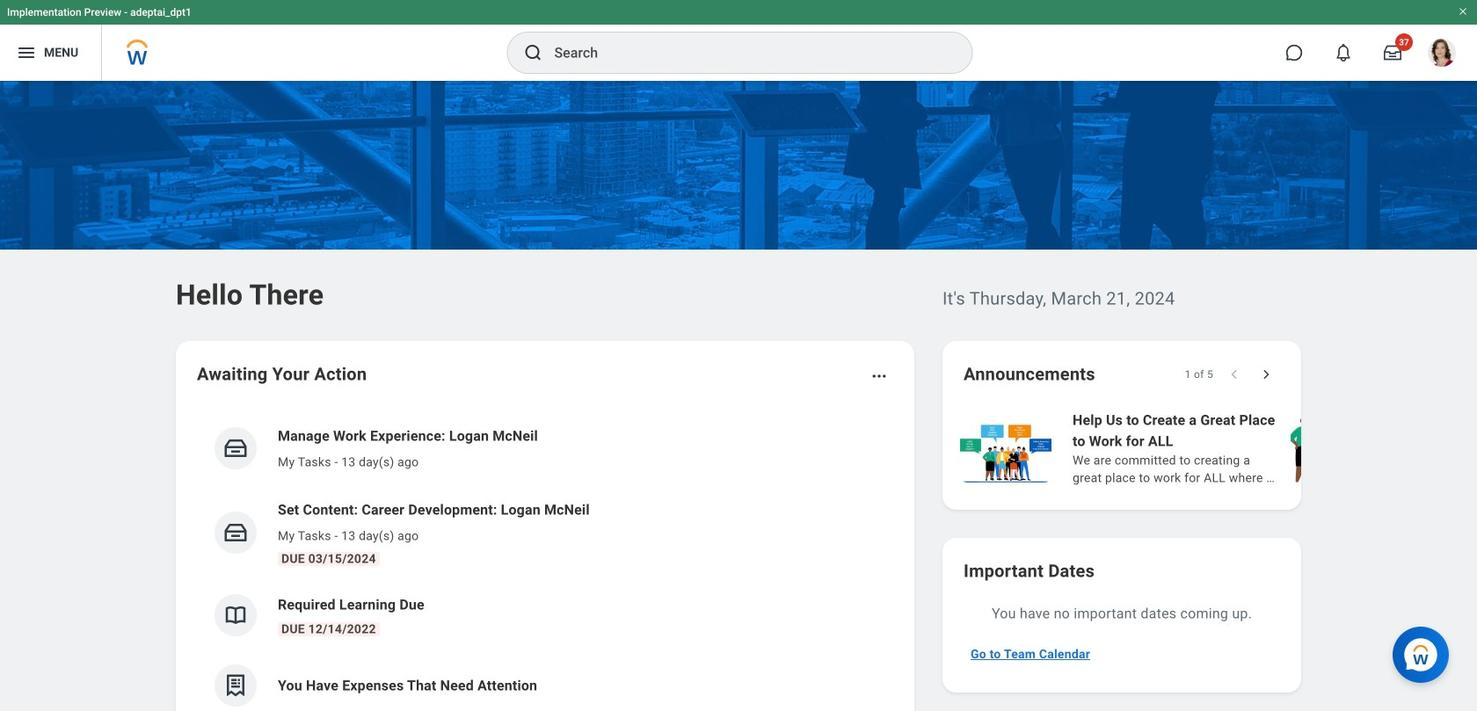Task type: describe. For each thing, give the bounding box(es) containing it.
notifications large image
[[1335, 44, 1352, 62]]

justify image
[[16, 42, 37, 63]]

chevron right small image
[[1257, 366, 1275, 383]]

inbox large image
[[1384, 44, 1401, 62]]

1 inbox image from the top
[[222, 435, 249, 462]]

chevron left small image
[[1226, 366, 1243, 383]]

2 inbox image from the top
[[222, 520, 249, 546]]

Search Workday  search field
[[554, 33, 936, 72]]

book open image
[[222, 602, 249, 629]]



Task type: vqa. For each thing, say whether or not it's contained in the screenshot.
'profile logan mcneil' Image
yes



Task type: locate. For each thing, give the bounding box(es) containing it.
0 vertical spatial inbox image
[[222, 435, 249, 462]]

1 vertical spatial inbox image
[[222, 520, 249, 546]]

profile logan mcneil image
[[1428, 39, 1456, 70]]

0 horizontal spatial list
[[197, 411, 893, 711]]

inbox image
[[222, 435, 249, 462], [222, 520, 249, 546]]

close environment banner image
[[1458, 6, 1468, 17]]

banner
[[0, 0, 1477, 81]]

status
[[1185, 368, 1213, 382]]

1 horizontal spatial list
[[957, 408, 1477, 489]]

search image
[[523, 42, 544, 63]]

main content
[[0, 81, 1477, 711]]

dashboard expenses image
[[222, 673, 249, 699]]

list
[[957, 408, 1477, 489], [197, 411, 893, 711]]



